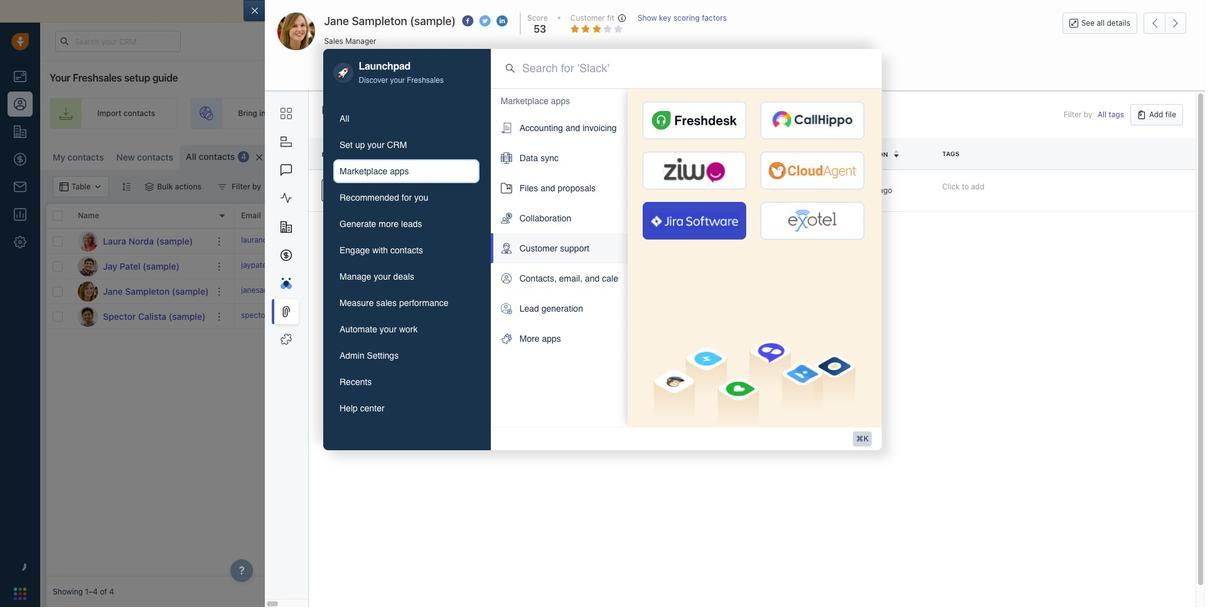 Task type: vqa. For each thing, say whether or not it's contained in the screenshot.
activity
no



Task type: describe. For each thing, give the bounding box(es) containing it.
data
[[520, 153, 538, 163]]

actions
[[175, 182, 202, 192]]

added on
[[854, 151, 889, 158]]

4 inside all contacts 4
[[241, 152, 246, 162]]

2-
[[526, 6, 535, 16]]

manager
[[346, 36, 377, 46]]

measure
[[340, 299, 374, 309]]

showing 1–4 of 4
[[53, 588, 114, 598]]

data
[[760, 6, 778, 16]]

generate more leads
[[340, 219, 422, 229]]

click for 50
[[625, 287, 642, 296]]

twitter circled image
[[480, 15, 491, 28]]

container_wx8msf4aqz5i3rn1 image for customize
[[938, 151, 947, 160]]

name row
[[46, 204, 235, 229]]

work phone
[[335, 211, 380, 221]]

accounting and invoicing
[[520, 123, 617, 133]]

invoicing
[[583, 123, 617, 133]]

click for 37
[[625, 237, 642, 246]]

spector calista (sample)
[[103, 311, 206, 322]]

for
[[402, 193, 412, 203]]

add for 37
[[654, 237, 667, 246]]

your for your freshsales setup guide
[[50, 72, 70, 84]]

janesampleton@gmail.com link
[[241, 285, 336, 298]]

proposals
[[558, 183, 596, 193]]

showing
[[53, 588, 83, 598]]

12 more...
[[292, 153, 328, 162]]

(sample) for jay patel (sample) link
[[143, 261, 180, 272]]

manage your deals
[[340, 272, 415, 282]]

janesampleton@gmail.com
[[241, 286, 336, 295]]

1 horizontal spatial days
[[929, 37, 945, 45]]

generate more leads button
[[333, 213, 480, 236]]

up for set up your sales pipeline
[[895, 109, 904, 118]]

+ for 37
[[618, 237, 623, 246]]

guide
[[152, 72, 178, 84]]

automate your work button
[[333, 318, 480, 342]]

⌘ for ⌘ k
[[857, 435, 864, 444]]

+ click to add for 50
[[618, 287, 667, 296]]

3684932360
[[335, 286, 383, 295]]

53 button
[[531, 23, 547, 35]]

1 horizontal spatial container_wx8msf4aqz5i3rn1 image
[[715, 237, 724, 246]]

by for filter by
[[252, 182, 261, 192]]

accounting
[[520, 123, 563, 133]]

0 vertical spatial sync
[[554, 6, 573, 16]]

link
[[677, 186, 691, 195]]

1 horizontal spatial import
[[674, 6, 701, 16]]

work
[[399, 325, 418, 335]]

0 vertical spatial tags
[[943, 150, 960, 158]]

customer for customer fit
[[571, 13, 605, 23]]

1 horizontal spatial sampleton
[[352, 14, 407, 28]]

create
[[715, 109, 740, 118]]

name inside row
[[78, 211, 99, 221]]

k
[[864, 435, 869, 444]]

center
[[360, 404, 385, 414]]

2 horizontal spatial leads
[[565, 109, 585, 118]]

press space to select this row. row containing 50
[[235, 279, 1200, 305]]

import contacts
[[97, 109, 155, 118]]

days inside dialog
[[861, 186, 877, 195]]

recommended for you
[[340, 193, 429, 203]]

improve
[[387, 6, 420, 16]]

set for set up your sales pipeline
[[881, 109, 893, 118]]

laura norda (sample) link
[[103, 235, 193, 248]]

filter by button
[[210, 176, 269, 198]]

filter for filter by
[[232, 182, 250, 192]]

click to add
[[943, 182, 985, 191]]

my contacts
[[53, 152, 104, 163]]

new
[[116, 152, 135, 163]]

(sample) for jane sampleton (sample) link on the left
[[172, 286, 209, 297]]

score 53
[[528, 13, 548, 35]]

+ for 50
[[618, 287, 623, 296]]

close image
[[1187, 8, 1193, 14]]

your for your trial ends in 21 days
[[862, 37, 877, 45]]

how to attach files to contacts?
[[351, 185, 466, 194]]

customer for customer support
[[520, 244, 558, 254]]

row group containing 37
[[235, 229, 1200, 330]]

53
[[534, 23, 547, 35]]

with
[[373, 246, 388, 256]]

⌘ k
[[857, 435, 869, 444]]

details
[[1108, 18, 1131, 28]]

mailbox
[[342, 6, 374, 16]]

show
[[638, 13, 657, 23]]

jane sampleton (sample) inside row group
[[103, 286, 209, 297]]

contacts for my
[[68, 152, 104, 163]]

set up your sales pipeline link
[[833, 98, 997, 129]]

your left pipeline
[[906, 109, 922, 118]]

trial
[[879, 37, 892, 45]]

leads inside button
[[401, 219, 422, 229]]

james peterson inside grid
[[727, 237, 784, 246]]

1 horizontal spatial jane
[[324, 14, 349, 28]]

customize table
[[950, 151, 1009, 160]]

l image
[[78, 231, 98, 252]]

note button
[[511, 63, 554, 84]]

automate
[[340, 325, 377, 335]]

Search for 'Slack' field
[[522, 61, 867, 77]]

marketplace apps heading inside list of options list box
[[501, 95, 570, 107]]

and left linkedin circled image
[[478, 6, 493, 16]]

phone
[[357, 211, 380, 221]]

recommended
[[340, 193, 399, 203]]

sales left pipeline
[[924, 109, 943, 118]]

row group containing laura norda (sample)
[[46, 229, 235, 330]]

add for add deal
[[1057, 109, 1071, 118]]

lauranordasample@gmail.com
[[241, 235, 348, 245]]

jane sampleton (sample) link
[[103, 285, 209, 298]]

press space to select this row. row containing spector calista (sample)
[[46, 305, 235, 330]]

press space to select this row. row containing 18
[[235, 254, 1200, 279]]

set for set up your crm
[[340, 140, 353, 150]]

0 horizontal spatial peterson
[[613, 186, 645, 195]]

all for all
[[340, 114, 350, 124]]

discover
[[359, 76, 388, 85]]

spector calista (sample) link
[[103, 311, 206, 323]]

+ for 18
[[618, 262, 623, 271]]

add for 50
[[654, 287, 667, 296]]

score for score 53
[[528, 13, 548, 23]]

account
[[901, 211, 931, 221]]

qualified
[[820, 237, 852, 246]]

freshsales inside launchpad discover your freshsales
[[407, 76, 444, 85]]

click for 18
[[625, 262, 642, 271]]

0 vertical spatial james
[[588, 186, 611, 195]]

marketplace inside button
[[340, 167, 388, 177]]

1 horizontal spatial name
[[322, 151, 341, 158]]

status
[[806, 211, 830, 221]]

calista
[[138, 311, 167, 322]]

deals
[[394, 272, 415, 282]]

add deal link
[[1009, 98, 1111, 129]]

+ add task
[[430, 312, 468, 321]]

sales left data
[[736, 6, 758, 16]]

sequence
[[763, 109, 798, 118]]

add for 18
[[654, 262, 667, 271]]

table
[[991, 151, 1009, 160]]

set up your crm
[[340, 140, 407, 150]]

54
[[524, 311, 536, 322]]

all inside see all details button
[[1097, 18, 1105, 28]]

website
[[268, 109, 296, 118]]

grid containing 37
[[46, 203, 1200, 578]]

1 vertical spatial of
[[100, 588, 107, 598]]

your inside 'button'
[[380, 325, 397, 335]]

admin
[[340, 351, 365, 361]]

sales right create
[[742, 109, 761, 118]]

files for files
[[322, 104, 346, 117]]

more apps
[[520, 334, 561, 344]]

+ for 54
[[618, 312, 623, 321]]

0 vertical spatial in
[[912, 37, 918, 45]]

tags inside grid
[[618, 211, 635, 221]]

task button
[[560, 63, 602, 84]]

route leads to your team
[[542, 109, 633, 118]]

more
[[379, 219, 399, 229]]

your inside launchpad discover your freshsales
[[390, 76, 405, 85]]

email,
[[559, 274, 583, 284]]

18
[[524, 261, 535, 272]]

3684945781
[[335, 311, 381, 320]]

0 horizontal spatial freshsales
[[73, 72, 122, 84]]

recommended for you button
[[333, 186, 480, 210]]

apps inside marketplace apps heading
[[551, 96, 570, 106]]

measure sales performance
[[340, 299, 449, 309]]

+ click to add for 54
[[618, 312, 667, 321]]

linkedin circled image
[[497, 15, 508, 28]]

dialog containing jane sampleton (sample)
[[244, 0, 1206, 608]]

facebook circled image
[[462, 15, 474, 28]]

j image for jay patel (sample)
[[78, 257, 98, 277]]

50
[[524, 286, 536, 297]]



Task type: locate. For each thing, give the bounding box(es) containing it.
1 vertical spatial sync
[[541, 153, 559, 163]]

1 horizontal spatial ⌘
[[857, 435, 864, 444]]

2 j image from the top
[[78, 282, 98, 302]]

3 days ago
[[854, 186, 893, 195]]

container_wx8msf4aqz5i3rn1 image inside the bulk actions button
[[145, 183, 154, 192]]

0 horizontal spatial jane
[[103, 286, 123, 297]]

help
[[340, 404, 358, 414]]

peterson right the proposals
[[613, 186, 645, 195]]

1 vertical spatial tags
[[618, 211, 635, 221]]

container_wx8msf4aqz5i3rn1 image left bulk
[[145, 183, 154, 192]]

your right scoring
[[715, 6, 734, 16]]

4 up the filter by
[[241, 152, 246, 162]]

0 horizontal spatial days
[[861, 186, 877, 195]]

0 horizontal spatial ⌘
[[341, 153, 348, 162]]

press space to select this row. row containing laura norda (sample)
[[46, 229, 235, 254]]

jane inside jane sampleton (sample) link
[[103, 286, 123, 297]]

1 horizontal spatial jane sampleton (sample)
[[324, 14, 456, 28]]

add for 54
[[654, 312, 667, 321]]

leads
[[298, 109, 318, 118], [565, 109, 585, 118], [401, 219, 422, 229]]

0 vertical spatial sales
[[324, 36, 343, 46]]

dialog
[[244, 0, 1206, 608]]

email down the filter by
[[241, 211, 261, 221]]

your left mailbox
[[321, 6, 339, 16]]

more
[[520, 334, 540, 344]]

1 vertical spatial j image
[[78, 282, 98, 302]]

james down sales owner
[[727, 237, 750, 246]]

your inside button
[[374, 272, 391, 282]]

add left task
[[436, 312, 451, 321]]

0 vertical spatial all
[[704, 6, 713, 16]]

2 horizontal spatial all
[[1098, 110, 1107, 120]]

tab list containing all
[[333, 107, 480, 421]]

collaboration
[[520, 214, 572, 224]]

and left the proposals
[[541, 183, 556, 193]]

help center
[[340, 404, 385, 414]]

email inside button
[[344, 68, 363, 78]]

sales left owner
[[712, 211, 732, 221]]

1 horizontal spatial tags
[[943, 150, 960, 158]]

and
[[478, 6, 493, 16], [566, 123, 580, 133], [541, 183, 556, 193], [585, 274, 600, 284]]

filter left all tags link
[[1064, 110, 1082, 120]]

lead
[[520, 304, 539, 314]]

set up ⌘ o
[[340, 140, 353, 150]]

grid
[[46, 203, 1200, 578]]

performance
[[399, 299, 449, 309]]

⌘ for ⌘ o
[[341, 153, 348, 162]]

1 horizontal spatial leads
[[401, 219, 422, 229]]

connect your mailbox link
[[283, 6, 376, 16]]

1 horizontal spatial all
[[1097, 18, 1105, 28]]

0 horizontal spatial 4
[[109, 588, 114, 598]]

list of options list box
[[491, 89, 636, 354]]

0 vertical spatial customer
[[571, 13, 605, 23]]

call
[[395, 68, 408, 78]]

0 vertical spatial your
[[862, 37, 877, 45]]

contacts for all
[[199, 151, 235, 162]]

sync
[[554, 6, 573, 16], [541, 153, 559, 163]]

3 + click to add from the top
[[618, 287, 667, 296]]

0 vertical spatial sampleton
[[352, 14, 407, 28]]

0 horizontal spatial customer
[[520, 244, 558, 254]]

sampleton up manager
[[352, 14, 407, 28]]

1 horizontal spatial 4
[[241, 152, 246, 162]]

1 vertical spatial customer
[[520, 244, 558, 254]]

and down route leads to your team
[[566, 123, 580, 133]]

1 vertical spatial days
[[861, 186, 877, 195]]

files down email button
[[322, 104, 346, 117]]

your up invoicing
[[596, 109, 612, 118]]

create sales sequence
[[715, 109, 798, 118]]

your inside button
[[368, 140, 385, 150]]

1 horizontal spatial your
[[862, 37, 877, 45]]

contacts for new
[[137, 152, 173, 163]]

task
[[453, 312, 468, 321]]

your down the 'launchpad'
[[390, 76, 405, 85]]

press space to select this row. row
[[46, 229, 235, 254], [235, 229, 1200, 254], [46, 254, 235, 279], [235, 254, 1200, 279], [46, 279, 235, 305], [235, 279, 1200, 305], [46, 305, 235, 330], [235, 305, 1200, 330]]

0 vertical spatial files
[[322, 104, 346, 117]]

support
[[560, 244, 590, 254]]

3684932360 link
[[335, 285, 383, 298]]

0 vertical spatial ⌘
[[341, 153, 348, 162]]

2 - from the left
[[769, 186, 772, 195]]

marketplace inside list of options list box
[[501, 96, 549, 106]]

0 vertical spatial of
[[576, 6, 584, 16]]

container_wx8msf4aqz5i3rn1 image down sales owner
[[715, 237, 724, 246]]

all up ⌘ o
[[340, 114, 350, 124]]

(sample) up spector calista (sample)
[[172, 286, 209, 297]]

1 vertical spatial container_wx8msf4aqz5i3rn1 image
[[145, 183, 154, 192]]

note
[[530, 68, 547, 78]]

by left all tags link
[[1084, 110, 1093, 120]]

1 vertical spatial filter
[[232, 182, 250, 192]]

0 vertical spatial days
[[929, 37, 945, 45]]

0 horizontal spatial of
[[100, 588, 107, 598]]

customer inside list of options list box
[[520, 244, 558, 254]]

press space to select this row. row containing 54
[[235, 305, 1200, 330]]

0 horizontal spatial all
[[704, 6, 713, 16]]

container_wx8msf4aqz5i3rn1 image
[[938, 151, 947, 160], [145, 183, 154, 192], [715, 237, 724, 246]]

0 horizontal spatial up
[[355, 140, 365, 150]]

filter by all tags
[[1064, 110, 1125, 120]]

size
[[781, 150, 795, 158]]

2 horizontal spatial container_wx8msf4aqz5i3rn1 image
[[938, 151, 947, 160]]

name left ⌘ o
[[322, 151, 341, 158]]

press space to select this row. row containing jay patel (sample)
[[46, 254, 235, 279]]

customer up 18
[[520, 244, 558, 254]]

add file
[[1150, 110, 1177, 119]]

apps inside marketplace apps button
[[390, 167, 409, 177]]

call link
[[376, 63, 414, 84]]

jane
[[324, 14, 349, 28], [103, 286, 123, 297]]

filter right container_wx8msf4aqz5i3rn1 icon in the top left of the page
[[232, 182, 250, 192]]

by inside filter by 'button'
[[252, 182, 261, 192]]

generate
[[340, 219, 376, 229]]

bulk
[[157, 182, 173, 192]]

contacts up manage your deals button
[[391, 246, 423, 256]]

0 horizontal spatial name
[[78, 211, 99, 221]]

customer left fit
[[571, 13, 605, 23]]

1 vertical spatial files
[[520, 183, 538, 193]]

-
[[765, 186, 769, 195], [769, 186, 772, 195]]

contacts, email, and calendar
[[520, 274, 636, 284]]

freshworks switcher image
[[14, 588, 26, 601]]

1 horizontal spatial in
[[912, 37, 918, 45]]

(sample) for spector calista (sample) link
[[169, 311, 206, 322]]

leads up accounting and invoicing
[[565, 109, 585, 118]]

add inside add file button
[[1150, 110, 1164, 119]]

new contacts
[[116, 152, 173, 163]]

+ click to add for 37
[[618, 237, 667, 246]]

0 vertical spatial container_wx8msf4aqz5i3rn1 image
[[938, 151, 947, 160]]

set up on
[[881, 109, 893, 118]]

sampleton down jay patel (sample) link
[[125, 286, 170, 297]]

sync right data
[[541, 153, 559, 163]]

1 j image from the top
[[78, 257, 98, 277]]

1 vertical spatial score
[[524, 211, 545, 221]]

contacts down setup
[[123, 109, 155, 118]]

and right email,
[[585, 274, 600, 284]]

enable
[[496, 6, 523, 16]]

setup
[[124, 72, 150, 84]]

files inside dialog
[[322, 104, 346, 117]]

show key scoring factors link
[[638, 13, 727, 36]]

1 vertical spatial up
[[355, 140, 365, 150]]

your left deals
[[374, 272, 391, 282]]

days right 21
[[929, 37, 945, 45]]

1 horizontal spatial files
[[520, 183, 538, 193]]

2 row group from the left
[[235, 229, 1200, 330]]

filter inside 'button'
[[232, 182, 250, 192]]

0 horizontal spatial files
[[322, 104, 346, 117]]

all
[[1098, 110, 1107, 120], [340, 114, 350, 124], [186, 151, 197, 162]]

score inside grid
[[524, 211, 545, 221]]

email down sales manager
[[344, 68, 363, 78]]

apps
[[551, 96, 570, 106], [551, 96, 570, 106], [390, 167, 409, 177], [542, 334, 561, 344]]

james peterson
[[588, 186, 645, 195], [727, 237, 784, 246]]

import right key
[[674, 6, 701, 16]]

0 vertical spatial james peterson
[[588, 186, 645, 195]]

create sales sequence link
[[668, 98, 820, 129]]

add deal
[[1057, 109, 1089, 118]]

customer fit
[[571, 13, 615, 23]]

in left 21
[[912, 37, 918, 45]]

--
[[765, 186, 772, 195]]

container_wx8msf4aqz5i3rn1 image inside 'customize table' button
[[938, 151, 947, 160]]

j image
[[78, 257, 98, 277], [78, 282, 98, 302]]

file for file size
[[765, 150, 779, 158]]

marketplace apps inside list of options list box
[[501, 96, 570, 106]]

tags
[[1109, 110, 1125, 120]]

0 vertical spatial filter
[[1064, 110, 1082, 120]]

freshsales up all button
[[407, 76, 444, 85]]

1 vertical spatial james
[[727, 237, 750, 246]]

of left email
[[576, 6, 584, 16]]

your left crm
[[368, 140, 385, 150]]

jaypatelsample@gmail.com + click to add
[[241, 261, 384, 270]]

0 vertical spatial score
[[528, 13, 548, 23]]

1 vertical spatial james peterson
[[727, 237, 784, 246]]

1 - from the left
[[765, 186, 769, 195]]

all contacts link
[[186, 151, 235, 163]]

file left "size"
[[765, 150, 779, 158]]

1 vertical spatial peterson
[[752, 237, 784, 246]]

all right see
[[1097, 18, 1105, 28]]

lauranordasample@gmail.com link
[[241, 235, 348, 248]]

(sample) right the norda
[[156, 236, 193, 246]]

up for set up your crm
[[355, 140, 365, 150]]

files inside list of options list box
[[520, 183, 538, 193]]

1 vertical spatial your
[[50, 72, 70, 84]]

container_wx8msf4aqz5i3rn1 image left the 'customize'
[[938, 151, 947, 160]]

add for add file
[[1150, 110, 1164, 119]]

sales up automate your work
[[376, 299, 397, 309]]

email inside grid
[[241, 211, 261, 221]]

1 vertical spatial import
[[97, 109, 121, 118]]

sales inside button
[[376, 299, 397, 309]]

s image
[[78, 307, 98, 327]]

add inside add deal link
[[1057, 109, 1071, 118]]

janesampleton@gmail.com 3684932360
[[241, 286, 383, 295]]

0 vertical spatial import
[[674, 6, 701, 16]]

sync inside list of options list box
[[541, 153, 559, 163]]

jane down jay
[[103, 286, 123, 297]]

file for file type
[[677, 151, 690, 158]]

contacts up container_wx8msf4aqz5i3rn1 icon in the top left of the page
[[199, 151, 235, 162]]

4
[[241, 152, 246, 162], [109, 588, 114, 598]]

of right 1–4
[[100, 588, 107, 598]]

import down your freshsales setup guide
[[97, 109, 121, 118]]

days right 3
[[861, 186, 877, 195]]

(sample) right calista
[[169, 311, 206, 322]]

j image for jane sampleton (sample)
[[78, 282, 98, 302]]

all inside button
[[340, 114, 350, 124]]

0 horizontal spatial tags
[[618, 211, 635, 221]]

sales for sales owner
[[712, 211, 732, 221]]

4 + click to add from the top
[[618, 312, 667, 321]]

files for files and proposals
[[520, 183, 538, 193]]

in right bring
[[259, 109, 266, 118]]

1 vertical spatial jane sampleton (sample)
[[103, 286, 209, 297]]

generation
[[542, 304, 583, 314]]

all up actions
[[186, 151, 197, 162]]

contacts for import
[[123, 109, 155, 118]]

1 vertical spatial 4
[[109, 588, 114, 598]]

james inside row group
[[727, 237, 750, 246]]

2 vertical spatial container_wx8msf4aqz5i3rn1 image
[[715, 237, 724, 246]]

1 horizontal spatial james
[[727, 237, 750, 246]]

jay patel (sample)
[[103, 261, 180, 272]]

see all details
[[1082, 18, 1131, 28]]

pipeline
[[945, 109, 974, 118]]

engage with contacts
[[340, 246, 423, 256]]

press space to select this row. row containing jane sampleton (sample)
[[46, 279, 235, 305]]

leads right website
[[298, 109, 318, 118]]

filter by
[[232, 182, 261, 192]]

0 vertical spatial by
[[1084, 110, 1093, 120]]

(sample) up jane sampleton (sample) link on the left
[[143, 261, 180, 272]]

1 horizontal spatial of
[[576, 6, 584, 16]]

1 + click to add from the top
[[618, 237, 667, 246]]

set up your sales pipeline
[[881, 109, 974, 118]]

0 horizontal spatial set
[[340, 140, 353, 150]]

1 vertical spatial set
[[340, 140, 353, 150]]

jane sampleton (sample)
[[324, 14, 456, 28], [103, 286, 209, 297]]

j image up s image
[[78, 282, 98, 302]]

tab list
[[333, 107, 480, 421]]

by
[[1084, 110, 1093, 120], [252, 182, 261, 192]]

0 vertical spatial set
[[881, 109, 893, 118]]

to inside route leads to your team link
[[587, 109, 594, 118]]

o
[[351, 153, 356, 162]]

0 horizontal spatial james
[[588, 186, 611, 195]]

freshsales up import contacts link
[[73, 72, 122, 84]]

all for all contacts 4
[[186, 151, 197, 162]]

0 horizontal spatial james peterson
[[588, 186, 645, 195]]

click for 54
[[625, 312, 642, 321]]

score up 37
[[524, 211, 545, 221]]

4 right 1–4
[[109, 588, 114, 598]]

1 horizontal spatial email
[[344, 68, 363, 78]]

0 horizontal spatial in
[[259, 109, 266, 118]]

0 vertical spatial jane
[[324, 14, 349, 28]]

cell
[[989, 229, 1200, 254], [706, 254, 800, 279], [989, 254, 1200, 279], [706, 279, 800, 304], [989, 279, 1200, 304], [706, 305, 800, 329], [989, 305, 1200, 329]]

marketplace apps inside button
[[340, 167, 409, 177]]

container_wx8msf4aqz5i3rn1 image
[[218, 183, 227, 192]]

contacts right new
[[137, 152, 173, 163]]

file left type
[[677, 151, 690, 158]]

(sample) left facebook circled image at left top
[[410, 14, 456, 28]]

0 horizontal spatial jane sampleton (sample)
[[103, 286, 209, 297]]

0 horizontal spatial file
[[677, 151, 690, 158]]

by for filter by all tags
[[1084, 110, 1093, 120]]

contacts,
[[520, 274, 557, 284]]

contacts right my
[[68, 152, 104, 163]]

⌘
[[341, 153, 348, 162], [857, 435, 864, 444]]

connect your mailbox to improve deliverability and enable 2-way sync of email conversations. import all your sales data
[[283, 6, 778, 16]]

menu
[[628, 89, 882, 428]]

0 horizontal spatial by
[[252, 182, 261, 192]]

1 vertical spatial all
[[1097, 18, 1105, 28]]

jane sampleton (sample) up spector calista (sample)
[[103, 286, 209, 297]]

more...
[[303, 153, 328, 162]]

score for score
[[524, 211, 545, 221]]

files
[[322, 104, 346, 117], [520, 183, 538, 193]]

sync right way
[[554, 6, 573, 16]]

1 horizontal spatial file
[[765, 150, 779, 158]]

press space to select this row. row containing 37
[[235, 229, 1200, 254]]

0 horizontal spatial leads
[[298, 109, 318, 118]]

add inside grid
[[436, 312, 451, 321]]

1 vertical spatial in
[[259, 109, 266, 118]]

spectorcalista@gmail.com
[[241, 311, 334, 320]]

set up your crm button
[[333, 133, 480, 157]]

add left deal
[[1057, 109, 1071, 118]]

sales inside grid
[[712, 211, 732, 221]]

jane up sales manager
[[324, 14, 349, 28]]

0 horizontal spatial filter
[[232, 182, 250, 192]]

2 file from the left
[[677, 151, 690, 158]]

sales left manager
[[324, 36, 343, 46]]

0 horizontal spatial import
[[97, 109, 121, 118]]

Search your CRM... text field
[[55, 31, 181, 52]]

marketplace apps heading
[[501, 95, 570, 107], [501, 95, 570, 107]]

0 vertical spatial peterson
[[613, 186, 645, 195]]

1 vertical spatial jane
[[103, 286, 123, 297]]

0 horizontal spatial your
[[50, 72, 70, 84]]

filter for filter by all tags
[[1064, 110, 1082, 120]]

ends
[[894, 37, 910, 45]]

0 horizontal spatial add
[[436, 312, 451, 321]]

+ click to add for 18
[[618, 262, 667, 271]]

peterson inside grid
[[752, 237, 784, 246]]

1 horizontal spatial filter
[[1064, 110, 1082, 120]]

sampleton inside grid
[[125, 286, 170, 297]]

all left the tags on the right of page
[[1098, 110, 1107, 120]]

j image left jay
[[78, 257, 98, 277]]

score up 53 button
[[528, 13, 548, 23]]

ago
[[880, 186, 893, 195]]

⌘ inside press-command-k-to-open-and-close element
[[857, 435, 864, 444]]

0 vertical spatial jane sampleton (sample)
[[324, 14, 456, 28]]

row group
[[46, 229, 235, 330], [235, 229, 1200, 330]]

12 more... button
[[275, 149, 335, 166]]

of
[[576, 6, 584, 16], [100, 588, 107, 598]]

all right scoring
[[704, 6, 713, 16]]

(sample) for laura norda (sample) link
[[156, 236, 193, 246]]

contacts?
[[430, 185, 466, 194]]

bring
[[238, 109, 257, 118]]

bring in website leads
[[238, 109, 318, 118]]

1 horizontal spatial add
[[1057, 109, 1071, 118]]

peterson down owner
[[752, 237, 784, 246]]

files down data
[[520, 183, 538, 193]]

1 row group from the left
[[46, 229, 235, 330]]

file size
[[765, 150, 795, 158]]

0 horizontal spatial all
[[186, 151, 197, 162]]

0 vertical spatial name
[[322, 151, 341, 158]]

launchpad discover your freshsales
[[359, 61, 444, 85]]

bulk actions
[[157, 182, 202, 192]]

1 vertical spatial by
[[252, 182, 261, 192]]

contacts inside button
[[391, 246, 423, 256]]

1 file from the left
[[765, 150, 779, 158]]

add left file
[[1150, 110, 1164, 119]]

engage
[[340, 246, 370, 256]]

0 horizontal spatial email
[[241, 211, 261, 221]]

by right container_wx8msf4aqz5i3rn1 icon in the top left of the page
[[252, 182, 261, 192]]

email
[[586, 6, 608, 16]]

show key scoring factors
[[638, 13, 727, 23]]

bulk actions button
[[137, 176, 210, 198]]

1 horizontal spatial peterson
[[752, 237, 784, 246]]

37
[[524, 236, 536, 247]]

2 + click to add from the top
[[618, 262, 667, 271]]

1 horizontal spatial set
[[881, 109, 893, 118]]

0 horizontal spatial sampleton
[[125, 286, 170, 297]]

admin settings button
[[333, 344, 480, 368]]

route
[[542, 109, 563, 118]]

1 vertical spatial sales
[[712, 211, 732, 221]]

leads right more
[[401, 219, 422, 229]]

press-command-k-to-open-and-close element
[[853, 432, 872, 447]]

name up l icon
[[78, 211, 99, 221]]

sales for sales manager
[[324, 36, 343, 46]]

jane sampleton (sample) up manager
[[324, 14, 456, 28]]

set inside button
[[340, 140, 353, 150]]

jaypatelsample@gmail.com
[[241, 261, 338, 270]]

1 horizontal spatial up
[[895, 109, 904, 118]]

container_wx8msf4aqz5i3rn1 image for bulk
[[145, 183, 154, 192]]

up inside button
[[355, 140, 365, 150]]

file
[[765, 150, 779, 158], [677, 151, 690, 158]]

your left work
[[380, 325, 397, 335]]

0 vertical spatial 4
[[241, 152, 246, 162]]

manage
[[340, 272, 372, 282]]

1 horizontal spatial by
[[1084, 110, 1093, 120]]

0 vertical spatial email
[[344, 68, 363, 78]]

james down invoicing
[[588, 186, 611, 195]]



